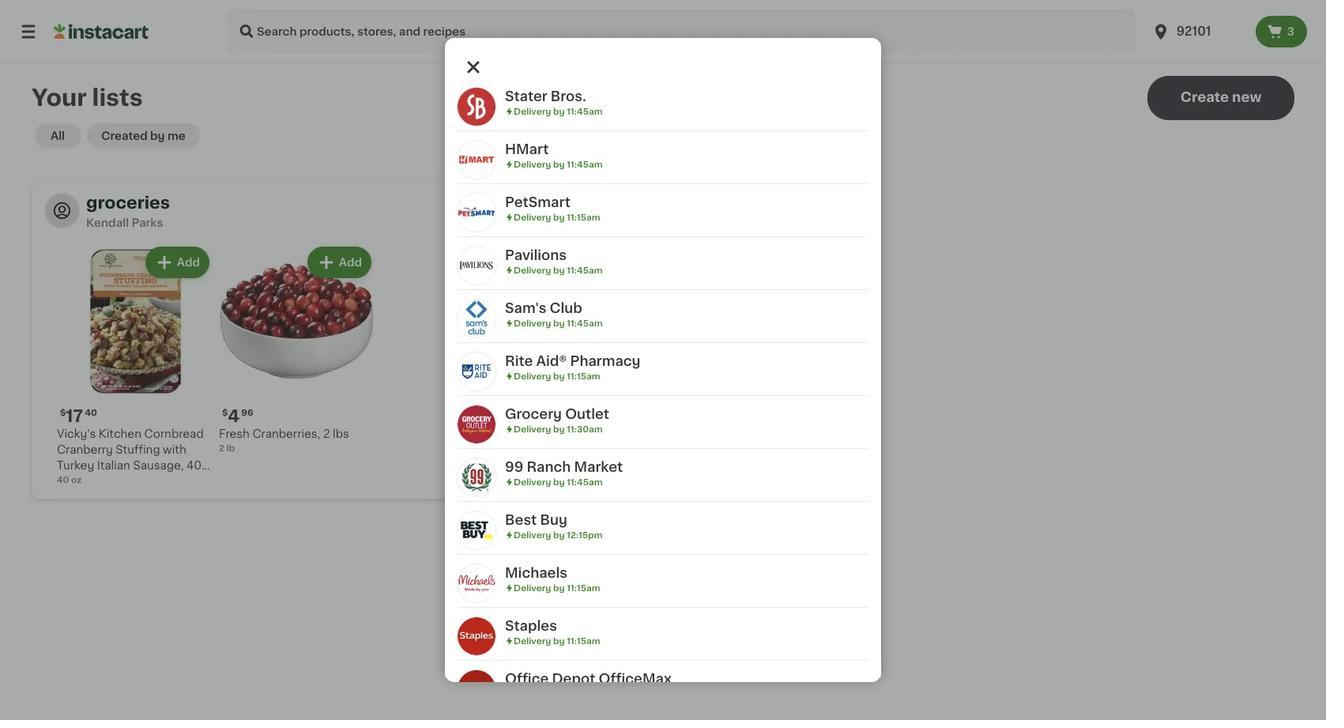 Task type: locate. For each thing, give the bounding box(es) containing it.
Add a title (Required) text field
[[471, 182, 856, 226]]

1 11:45am from the top
[[567, 107, 603, 116]]

by left me
[[150, 130, 165, 142]]

aid®
[[537, 355, 567, 368]]

ranch
[[527, 461, 571, 474]]

delivery by 11:45am down club
[[514, 319, 603, 328]]

2 $ from the left
[[222, 408, 228, 417]]

delivery by 11:45am
[[514, 107, 603, 116], [514, 160, 603, 169], [514, 266, 603, 275], [514, 319, 603, 328], [514, 478, 603, 487]]

none text field inside list_add_items dialog
[[471, 238, 856, 360]]

by down aid®
[[554, 372, 565, 381]]

11:45am down 'store'
[[567, 160, 603, 169]]

1 product group from the left
[[57, 244, 213, 487]]

$ for 4
[[222, 408, 228, 417]]

a carton of 6 eggs, an open loaf of bread, and a small bottle of milk. image
[[602, 422, 708, 498]]

2 right the all
[[567, 205, 575, 219]]

delivery for sam's club
[[514, 319, 551, 328]]

add inside dialog
[[471, 402, 494, 413]]

0 horizontal spatial add
[[177, 257, 200, 268]]

2 vertical spatial 40
[[57, 476, 69, 484]]

3 delivery by 11:15am from the top
[[514, 584, 601, 593]]

3 delivery from the top
[[514, 213, 551, 222]]

delivery down 'sam's' at the left of page
[[514, 319, 551, 328]]

by down "michaels"
[[554, 584, 565, 593]]

3 11:15am from the top
[[567, 584, 601, 593]]

11:45am down the bros.
[[567, 107, 603, 116]]

5 delivery by 11:45am from the top
[[514, 478, 603, 487]]

vicky's
[[57, 429, 96, 440]]

2 product group from the left
[[219, 244, 375, 455]]

40 down turkey
[[57, 476, 69, 484]]

40 inside vicky's kitchen cornbread cranberry stuffing with turkey italian sausage, 40 oz
[[187, 460, 202, 471]]

a left 'cover'
[[496, 402, 503, 413]]

reatialer dialog
[[445, 38, 882, 714]]

0 horizontal spatial 2
[[219, 444, 225, 453]]

1 vertical spatial 40
[[187, 460, 202, 471]]

4 11:15am from the top
[[567, 637, 601, 646]]

1 horizontal spatial 2
[[323, 429, 330, 440]]

11:15am up office depot officemax
[[567, 637, 601, 646]]

best buy
[[505, 514, 568, 527]]

delivery by 11:45am down 99 ranch market
[[514, 478, 603, 487]]

4 delivery by 11:15am from the top
[[514, 637, 601, 646]]

rite aid® pharmacy
[[505, 355, 641, 368]]

5 11:45am from the top
[[567, 478, 603, 487]]

delivery by 11:15am
[[514, 213, 601, 222], [514, 372, 601, 381], [514, 584, 601, 593], [514, 637, 601, 646]]

me
[[168, 130, 186, 142]]

rite
[[505, 355, 533, 368]]

a roll of paper towels, a gallon of orange juice, a small bottle of milk, a bunch of bananas. image
[[733, 422, 838, 498]]

40 right 17
[[85, 408, 97, 417]]

cranberry
[[57, 444, 113, 456]]

11:45am down market
[[567, 478, 603, 487]]

0 vertical spatial a
[[575, 114, 583, 127]]

None text field
[[471, 238, 856, 360]]

delivery by 11:15am for rite aid® pharmacy
[[514, 372, 601, 381]]

1 add button from the left
[[147, 248, 208, 277]]

create
[[1181, 91, 1230, 104]]

2 delivery by 11:45am from the top
[[514, 160, 603, 169]]

delivery down stater
[[514, 107, 551, 116]]

1 vertical spatial a
[[496, 402, 503, 413]]

by for pavilions
[[554, 266, 565, 275]]

2 left lbs
[[323, 429, 330, 440]]

4
[[228, 408, 240, 424]]

sausage,
[[133, 460, 184, 471]]

by for hmart
[[554, 160, 565, 169]]

by down buy
[[554, 531, 565, 540]]

11:15am
[[567, 213, 601, 222], [567, 372, 601, 381], [567, 584, 601, 593], [567, 637, 601, 646]]

1 horizontal spatial $
[[222, 408, 228, 417]]

0 vertical spatial 40
[[85, 408, 97, 417]]

11:45am for pavilions
[[567, 266, 603, 275]]

delivery down "michaels"
[[514, 584, 551, 593]]

delivery down rite
[[514, 372, 551, 381]]

0 horizontal spatial product group
[[57, 244, 213, 487]]

add button
[[147, 248, 208, 277], [309, 248, 370, 277]]

by for petsmart
[[554, 213, 565, 222]]

petsmart
[[505, 196, 571, 209]]

officemax
[[599, 673, 672, 686]]

4 delivery from the top
[[514, 266, 551, 275]]

delivery down 'pavilions'
[[514, 266, 551, 275]]

0 horizontal spatial $
[[60, 408, 66, 417]]

delivery for michaels
[[514, 584, 551, 593]]

delivery by 11:15am down aid®
[[514, 372, 601, 381]]

3
[[1288, 26, 1295, 37]]

11 delivery from the top
[[514, 637, 551, 646]]

by for sam's club
[[554, 319, 565, 328]]

40 right sausage,
[[187, 460, 202, 471]]

1 delivery from the top
[[514, 107, 551, 116]]

delivery by 11:15am down "michaels"
[[514, 584, 601, 593]]

buy
[[540, 514, 568, 527]]

3 11:45am from the top
[[567, 266, 603, 275]]

by
[[554, 107, 565, 116], [150, 130, 165, 142], [554, 160, 565, 169], [554, 213, 565, 222], [554, 266, 565, 275], [554, 319, 565, 328], [554, 372, 565, 381], [554, 425, 565, 434], [554, 478, 565, 487], [554, 531, 565, 540], [554, 584, 565, 593], [554, 637, 565, 646]]

1 horizontal spatial add button
[[309, 248, 370, 277]]

by down club
[[554, 319, 565, 328]]

11:15am for rite aid® pharmacy
[[567, 372, 601, 381]]

a
[[575, 114, 583, 127], [496, 402, 503, 413]]

choose
[[518, 114, 572, 127]]

9 delivery from the top
[[514, 531, 551, 540]]

11:45am
[[567, 107, 603, 116], [567, 160, 603, 169], [567, 266, 603, 275], [567, 319, 603, 328], [567, 478, 603, 487]]

1 delivery by 11:15am from the top
[[514, 213, 601, 222]]

4 delivery by 11:45am from the top
[[514, 319, 603, 328]]

3 delivery by 11:45am from the top
[[514, 266, 603, 275]]

kitchen
[[99, 429, 142, 440]]

11:15am down the "rite aid® pharmacy"
[[567, 372, 601, 381]]

fresh cranberries, 2 lbs 2 lb
[[219, 429, 349, 453]]

2
[[567, 205, 575, 219], [323, 429, 330, 440], [219, 444, 225, 453]]

11:15am down "michaels"
[[567, 584, 601, 593]]

2 horizontal spatial add
[[471, 402, 494, 413]]

10 delivery from the top
[[514, 584, 551, 593]]

your lists
[[32, 87, 143, 109]]

delivery down best buy
[[514, 531, 551, 540]]

11:30am
[[567, 425, 603, 434]]

4 11:45am from the top
[[567, 319, 603, 328]]

delivery down "petsmart"
[[514, 213, 551, 222]]

11:45am for 99 ranch market
[[567, 478, 603, 487]]

delivery
[[514, 107, 551, 116], [514, 160, 551, 169], [514, 213, 551, 222], [514, 266, 551, 275], [514, 319, 551, 328], [514, 372, 551, 381], [514, 425, 551, 434], [514, 478, 551, 487], [514, 531, 551, 540], [514, 584, 551, 593], [514, 637, 551, 646]]

to
[[577, 402, 589, 413]]

1 $ from the left
[[60, 408, 66, 417]]

staples
[[505, 620, 557, 633]]

by up "petsmart"
[[554, 160, 565, 169]]

by down grocery outlet
[[554, 425, 565, 434]]

99 ranch market image
[[458, 459, 496, 497]]

1 horizontal spatial a
[[575, 114, 583, 127]]

new
[[1233, 91, 1262, 104]]

a jar of flour, a stick of sliced butter, 3 granny smith apples, a carton of 7 eggs. image
[[472, 422, 577, 498]]

delivery by 11:45am down the hmart
[[514, 160, 603, 169]]

11:15am for staples
[[567, 637, 601, 646]]

by for 99 ranch market
[[554, 478, 565, 487]]

rite aid® pharmacy image
[[458, 353, 496, 391]]

1 delivery by 11:45am from the top
[[514, 107, 603, 116]]

delivery by 11:15am down staples
[[514, 637, 601, 646]]

product group
[[57, 244, 213, 487], [219, 244, 375, 455]]

11:45am down club
[[567, 319, 603, 328]]

by down "petsmart"
[[554, 213, 565, 222]]

2 delivery from the top
[[514, 160, 551, 169]]

a inside 'button'
[[575, 114, 583, 127]]

delivery down grocery
[[514, 425, 551, 434]]

delivery down the hmart
[[514, 160, 551, 169]]

delivery by 11:15am down "petsmart"
[[514, 213, 601, 222]]

delivery for grocery outlet
[[514, 425, 551, 434]]

0 horizontal spatial oz
[[57, 476, 70, 487]]

items
[[579, 205, 618, 219]]

michaels image
[[458, 565, 496, 603]]

$ inside $ 4 96
[[222, 408, 228, 417]]

1 horizontal spatial product group
[[219, 244, 375, 455]]

11:15am right the all
[[567, 213, 601, 222]]

by down 'pavilions'
[[554, 266, 565, 275]]

stater
[[505, 90, 548, 103]]

a water bottle, yoga block, stretch band, and ear buds. image
[[472, 507, 577, 583]]

add
[[177, 257, 200, 268], [339, 257, 362, 268], [471, 402, 494, 413]]

list_add_items dialog
[[445, 42, 882, 720]]

2 vertical spatial 2
[[219, 444, 225, 453]]

a for choose
[[575, 114, 583, 127]]

8 delivery from the top
[[514, 478, 551, 487]]

0 horizontal spatial add button
[[147, 248, 208, 277]]

lbs
[[333, 429, 349, 440]]

1 horizontal spatial add
[[339, 257, 362, 268]]

instacart logo image
[[54, 22, 149, 41]]

cornbread
[[144, 429, 204, 440]]

stater bros.
[[505, 90, 587, 103]]

0 horizontal spatial 40
[[57, 476, 69, 484]]

delivery down staples
[[514, 637, 551, 646]]

by down staples
[[554, 637, 565, 646]]

40
[[85, 408, 97, 417], [187, 460, 202, 471], [57, 476, 69, 484]]

$ inside $ 17 40
[[60, 408, 66, 417]]

0 vertical spatial 2
[[567, 205, 575, 219]]

delivery down ranch
[[514, 478, 551, 487]]

2 left lb
[[219, 444, 225, 453]]

$ up 'vicky's'
[[60, 408, 66, 417]]

11:15am for michaels
[[567, 584, 601, 593]]

by down the bros.
[[554, 107, 565, 116]]

a small bottle of milk, a bowl and a whisk, a carton of 6 eggs, a bunch of tomatoes on the vine, sliced cheese, a head of lettuce, and a loaf of bread. image
[[733, 593, 838, 668]]

oz
[[71, 476, 82, 484], [57, 476, 70, 487]]

0 horizontal spatial a
[[496, 402, 503, 413]]

cranberries,
[[253, 429, 321, 440]]

2 11:15am from the top
[[567, 372, 601, 381]]

$
[[60, 408, 66, 417], [222, 408, 228, 417]]

hmart image
[[458, 141, 496, 179]]

vicky's kitchen cornbread cranberry stuffing with turkey italian sausage, 40 oz
[[57, 429, 204, 487]]

1 horizontal spatial 40
[[85, 408, 97, 417]]

2 horizontal spatial 2
[[567, 205, 575, 219]]

6 delivery from the top
[[514, 372, 551, 381]]

by down 99 ranch market
[[554, 478, 565, 487]]

delivery for pavilions
[[514, 266, 551, 275]]

2 11:45am from the top
[[567, 160, 603, 169]]

11:45am up club
[[567, 266, 603, 275]]

7 delivery from the top
[[514, 425, 551, 434]]

club
[[550, 302, 583, 315]]

delivery by 11:45am down 'pavilions'
[[514, 266, 603, 275]]

market
[[574, 461, 623, 474]]

1 vertical spatial 2
[[323, 429, 330, 440]]

your
[[32, 87, 87, 109]]

40 inside $ 17 40
[[85, 408, 97, 417]]

delivery by 11:45am for pavilions
[[514, 266, 603, 275]]

depot
[[552, 673, 596, 686]]

1 11:15am from the top
[[567, 213, 601, 222]]

2 add button from the left
[[309, 248, 370, 277]]

delivery by 11:45am down the bros.
[[514, 107, 603, 116]]

$ left the 96
[[222, 408, 228, 417]]

a left 'store'
[[575, 114, 583, 127]]

2 horizontal spatial 40
[[187, 460, 202, 471]]

delivery by 11:15am for staples
[[514, 637, 601, 646]]

2 delivery by 11:15am from the top
[[514, 372, 601, 381]]

96
[[241, 408, 253, 417]]

a bulb of garlic, a bowl of salt, a bowl of pepper, a bowl of cut celery. image
[[602, 507, 708, 583]]

5 delivery from the top
[[514, 319, 551, 328]]



Task type: vqa. For each thing, say whether or not it's contained in the screenshot.
A TABLE WITH PEOPLE SITTING AROUND IT WITH NACHOS AND CHEESE, GUACAMOLE, AND MIXED CHIPS. image
no



Task type: describe. For each thing, give the bounding box(es) containing it.
sam's
[[505, 302, 547, 315]]

$ for 17
[[60, 408, 66, 417]]

all
[[548, 205, 564, 219]]

turkey
[[57, 460, 94, 471]]

99 ranch market
[[505, 461, 623, 474]]

kendall
[[86, 217, 129, 229]]

delivery by 11:45am for 99 ranch market
[[514, 478, 603, 487]]

stuffing
[[116, 444, 160, 456]]

by for staples
[[554, 637, 565, 646]]

(required)
[[626, 114, 700, 127]]

choose a store (required) button
[[471, 102, 856, 159]]

a woman sitting on a chair wearing headphones holding a drink in her hand with a small brown dog on the floor by her side. image
[[733, 507, 838, 583]]

by for rite aid® pharmacy
[[554, 372, 565, 381]]

add for 4
[[339, 257, 362, 268]]

bros.
[[551, 90, 587, 103]]

1 horizontal spatial oz
[[71, 476, 82, 484]]

$ 17 40
[[60, 408, 97, 424]]

all button
[[35, 123, 81, 149]]

created
[[101, 130, 148, 142]]

office depot officemax
[[505, 673, 672, 686]]

11:45am for hmart
[[567, 160, 603, 169]]

by for stater bros.
[[554, 107, 565, 116]]

best
[[505, 514, 537, 527]]

groceries kendall parks
[[86, 194, 170, 229]]

fresh
[[219, 429, 250, 440]]

delivery by 11:30am
[[514, 425, 603, 434]]

create new
[[1181, 91, 1262, 104]]

by for grocery outlet
[[554, 425, 565, 434]]

by inside created by me button
[[150, 130, 165, 142]]

lb
[[227, 444, 235, 453]]

$ 4 96
[[222, 408, 253, 424]]

delivery for rite aid® pharmacy
[[514, 372, 551, 381]]

choose a store (required)
[[518, 114, 700, 127]]

by for michaels
[[554, 584, 565, 593]]

groceries
[[86, 194, 170, 211]]

delivery for staples
[[514, 637, 551, 646]]

stater bros. image
[[458, 88, 496, 126]]

add a cover photo to your list
[[471, 402, 638, 413]]

a wooden cutting board and knife, and a few sliced tomatoes and two whole tomatoes. image
[[602, 593, 708, 668]]

parks
[[132, 217, 163, 229]]

product group containing 4
[[219, 244, 375, 455]]

staples image
[[458, 618, 496, 656]]

all
[[51, 130, 65, 142]]

oz inside vicky's kitchen cornbread cranberry stuffing with turkey italian sausage, 40 oz
[[57, 476, 70, 487]]

photo
[[541, 402, 575, 413]]

delivery for hmart
[[514, 160, 551, 169]]

store
[[586, 114, 622, 127]]

by for best buy
[[554, 531, 565, 540]]

hmart
[[505, 143, 549, 156]]

add button for 17
[[147, 248, 208, 277]]

delivery by 12:15pm
[[514, 531, 603, 540]]

delivery for petsmart
[[514, 213, 551, 222]]

2 for all
[[567, 205, 575, 219]]

show
[[507, 205, 545, 219]]

show all 2 items
[[507, 205, 618, 219]]

office depot officemax link
[[458, 661, 869, 704]]

delivery for best buy
[[514, 531, 551, 540]]

add button for 4
[[309, 248, 370, 277]]

delivery by 11:15am for michaels
[[514, 584, 601, 593]]

grocery
[[505, 408, 562, 421]]

outlet
[[566, 408, 610, 421]]

michaels
[[505, 567, 568, 580]]

add for 17
[[177, 257, 200, 268]]

delivery for 99 ranch market
[[514, 478, 551, 487]]

a person with white painted nails grinding some spices with a mortar and pestle. image
[[472, 593, 577, 668]]

italian
[[97, 460, 130, 471]]

40 oz
[[57, 476, 82, 484]]

11:45am for stater bros.
[[567, 107, 603, 116]]

cover
[[506, 402, 538, 413]]

12:15pm
[[567, 531, 603, 540]]

with
[[163, 444, 186, 456]]

office
[[505, 673, 549, 686]]

best buy image
[[458, 512, 496, 550]]

delivery by 11:45am for sam's club
[[514, 319, 603, 328]]

pharmacy
[[571, 355, 641, 368]]

lists
[[92, 87, 143, 109]]

product group containing 17
[[57, 244, 213, 487]]

pavilions
[[505, 249, 567, 262]]

3 button
[[1256, 16, 1308, 47]]

created by me
[[101, 130, 186, 142]]

sam's club
[[505, 302, 583, 315]]

17
[[66, 408, 83, 424]]

pavilions image
[[458, 247, 496, 285]]

a for add
[[496, 402, 503, 413]]

created by me button
[[87, 123, 200, 149]]

grocery outlet
[[505, 408, 610, 421]]

delivery by 11:45am for stater bros.
[[514, 107, 603, 116]]

11:45am for sam's club
[[567, 319, 603, 328]]

99
[[505, 461, 524, 474]]

11:15am for petsmart
[[567, 213, 601, 222]]

grocery outlet image
[[458, 406, 496, 444]]

petsmart image
[[458, 194, 496, 232]]

your
[[592, 402, 618, 413]]

sam's club image
[[458, 300, 496, 338]]

delivery for stater bros.
[[514, 107, 551, 116]]

create new button
[[1148, 76, 1295, 120]]

list
[[621, 402, 638, 413]]

delivery by 11:15am for petsmart
[[514, 213, 601, 222]]

2 for cranberries,
[[323, 429, 330, 440]]

delivery by 11:45am for hmart
[[514, 160, 603, 169]]



